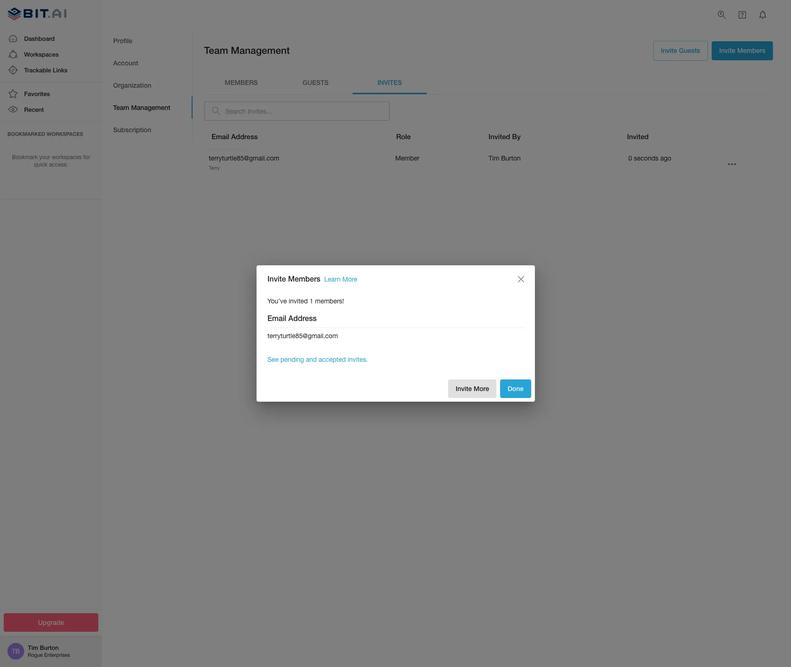 Task type: describe. For each thing, give the bounding box(es) containing it.
profile link
[[102, 30, 193, 52]]

guests
[[680, 46, 701, 54]]

bookmarked workspaces
[[7, 131, 83, 137]]

see pending and accepted invites. link
[[268, 356, 368, 364]]

and
[[306, 356, 317, 364]]

guests button
[[279, 72, 353, 94]]

invited by
[[489, 132, 521, 141]]

tim burton
[[489, 155, 521, 162]]

invites.
[[348, 356, 368, 364]]

rogue
[[28, 653, 43, 659]]

0 seconds ago
[[629, 155, 672, 162]]

you've
[[268, 298, 287, 305]]

tim for tim burton rogue enterprises
[[28, 645, 38, 652]]

0
[[629, 155, 633, 162]]

upgrade
[[38, 619, 64, 627]]

invite for invite members
[[720, 46, 736, 54]]

1
[[310, 298, 313, 305]]

invite guests button
[[654, 41, 709, 61]]

ago
[[661, 155, 672, 162]]

favorites button
[[0, 86, 102, 102]]

team management link
[[102, 97, 193, 119]]

invite more button
[[449, 380, 497, 399]]

subscription link
[[102, 119, 193, 141]]

terryturtle85@gmail.com for terryturtle85@gmail.com terry
[[209, 155, 280, 162]]

see pending and accepted invites.
[[268, 356, 368, 364]]

guests
[[303, 79, 329, 86]]

invited
[[289, 298, 308, 305]]

learn
[[324, 276, 341, 283]]

more inside button
[[474, 385, 490, 393]]

done
[[508, 385, 524, 393]]

members button
[[204, 72, 279, 94]]

member
[[315, 298, 339, 305]]

favorites
[[24, 90, 50, 98]]

invited for invited
[[628, 132, 649, 141]]

invite for invite more
[[456, 385, 472, 393]]

s!
[[339, 298, 344, 305]]

invites button
[[353, 72, 427, 94]]

1 horizontal spatial team
[[204, 45, 228, 56]]

0 horizontal spatial email
[[212, 132, 229, 141]]

Search Invites... search field
[[226, 101, 390, 121]]

invite guests
[[662, 46, 701, 54]]

account
[[113, 59, 138, 67]]

1 horizontal spatial management
[[231, 45, 290, 56]]

member
[[396, 155, 420, 162]]

pending
[[281, 356, 304, 364]]

done button
[[501, 380, 531, 399]]

accepted
[[319, 356, 346, 364]]



Task type: vqa. For each thing, say whether or not it's contained in the screenshot.
second 'Invited' from left
yes



Task type: locate. For each thing, give the bounding box(es) containing it.
2 invited from the left
[[628, 132, 649, 141]]

1 invited from the left
[[489, 132, 511, 141]]

1 vertical spatial management
[[131, 103, 171, 111]]

role
[[397, 132, 411, 141]]

burton inside tim burton rogue enterprises
[[40, 645, 59, 652]]

seconds
[[634, 155, 659, 162]]

team management up members
[[204, 45, 290, 56]]

0 horizontal spatial team management
[[113, 103, 171, 111]]

1 horizontal spatial tim
[[489, 155, 500, 162]]

0 horizontal spatial email address
[[212, 132, 258, 141]]

organization link
[[102, 74, 193, 97]]

members for invite members
[[738, 46, 766, 54]]

invite members button
[[712, 41, 774, 60]]

more right the learn at the left top of the page
[[343, 276, 358, 283]]

workspaces button
[[0, 46, 102, 62]]

bookmarked
[[7, 131, 45, 137]]

address up terryturtle85@gmail.com terry
[[231, 132, 258, 141]]

terryturtle85@gmail.com
[[209, 155, 280, 162], [268, 332, 338, 340]]

workspaces
[[47, 131, 83, 137]]

invite members learn more
[[268, 275, 358, 283]]

email down you've
[[268, 314, 287, 323]]

for
[[83, 154, 90, 160]]

members for invite members learn more
[[288, 275, 321, 283]]

1 horizontal spatial more
[[474, 385, 490, 393]]

recent button
[[0, 102, 102, 118]]

0 horizontal spatial team
[[113, 103, 129, 111]]

organization
[[113, 81, 151, 89]]

invite inside invite more button
[[456, 385, 472, 393]]

email inside "dialog"
[[268, 314, 287, 323]]

burton up enterprises
[[40, 645, 59, 652]]

1 vertical spatial more
[[474, 385, 490, 393]]

0 vertical spatial members
[[738, 46, 766, 54]]

1 vertical spatial email address
[[268, 314, 317, 323]]

your
[[39, 154, 50, 160]]

0 horizontal spatial burton
[[40, 645, 59, 652]]

management inside team management link
[[131, 103, 171, 111]]

more inside the invite members learn more
[[343, 276, 358, 283]]

profile
[[113, 37, 132, 44]]

members inside "dialog"
[[288, 275, 321, 283]]

subscription
[[113, 126, 151, 134]]

terryturtle85@gmail.com inside "dialog"
[[268, 332, 338, 340]]

1 horizontal spatial invited
[[628, 132, 649, 141]]

see
[[268, 356, 279, 364]]

1 vertical spatial team management
[[113, 103, 171, 111]]

tab list containing profile
[[102, 30, 193, 141]]

quick
[[34, 162, 48, 168]]

0 horizontal spatial invited
[[489, 132, 511, 141]]

terryturtle85@gmail.com up and
[[268, 332, 338, 340]]

invited
[[489, 132, 511, 141], [628, 132, 649, 141]]

team up members
[[204, 45, 228, 56]]

more left done
[[474, 385, 490, 393]]

by
[[513, 132, 521, 141]]

0 horizontal spatial management
[[131, 103, 171, 111]]

0 vertical spatial team management
[[204, 45, 290, 56]]

1 vertical spatial address
[[289, 314, 317, 323]]

0 horizontal spatial tab list
[[102, 30, 193, 141]]

terryturtle85@gmail.com for terryturtle85@gmail.com
[[268, 332, 338, 340]]

email address
[[212, 132, 258, 141], [268, 314, 317, 323]]

burton for tim burton rogue enterprises
[[40, 645, 59, 652]]

learn more link
[[324, 276, 358, 283]]

management
[[231, 45, 290, 56], [131, 103, 171, 111]]

tim inside tim burton rogue enterprises
[[28, 645, 38, 652]]

tim down invited by on the top of page
[[489, 155, 500, 162]]

1 vertical spatial tim
[[28, 645, 38, 652]]

bookmark
[[12, 154, 38, 160]]

invite inside 'invite guests' button
[[662, 46, 678, 54]]

1 vertical spatial burton
[[40, 645, 59, 652]]

1 vertical spatial terryturtle85@gmail.com
[[268, 332, 338, 340]]

links
[[53, 66, 68, 74]]

0 vertical spatial email
[[212, 132, 229, 141]]

0 vertical spatial tim
[[489, 155, 500, 162]]

1 horizontal spatial email address
[[268, 314, 317, 323]]

email address up terryturtle85@gmail.com terry
[[212, 132, 258, 141]]

1 horizontal spatial team management
[[204, 45, 290, 56]]

team management down organization link
[[113, 103, 171, 111]]

email up terry
[[212, 132, 229, 141]]

invite
[[662, 46, 678, 54], [720, 46, 736, 54], [268, 275, 286, 283], [456, 385, 472, 393]]

1 vertical spatial members
[[288, 275, 321, 283]]

0 vertical spatial burton
[[502, 155, 521, 162]]

members
[[225, 79, 258, 86]]

dialog containing invite members
[[257, 265, 535, 402]]

tab list
[[102, 30, 193, 141], [204, 72, 774, 94]]

1 vertical spatial email
[[268, 314, 287, 323]]

burton for tim burton
[[502, 155, 521, 162]]

tab list containing members
[[204, 72, 774, 94]]

0 horizontal spatial members
[[288, 275, 321, 283]]

management up members
[[231, 45, 290, 56]]

invite members
[[720, 46, 766, 54]]

0 vertical spatial terryturtle85@gmail.com
[[209, 155, 280, 162]]

email
[[212, 132, 229, 141], [268, 314, 287, 323]]

1 horizontal spatial email
[[268, 314, 287, 323]]

1 horizontal spatial members
[[738, 46, 766, 54]]

0 vertical spatial more
[[343, 276, 358, 283]]

workspaces
[[52, 154, 82, 160]]

tb
[[12, 648, 20, 656]]

0 vertical spatial address
[[231, 132, 258, 141]]

dashboard button
[[0, 30, 102, 46]]

address down 'you've invited 1 member s!'
[[289, 314, 317, 323]]

terry
[[209, 165, 220, 171]]

invited left by
[[489, 132, 511, 141]]

invite more
[[456, 385, 490, 393]]

invite inside invite members 'button'
[[720, 46, 736, 54]]

team management
[[204, 45, 290, 56], [113, 103, 171, 111]]

terryturtle85@gmail.com up terry
[[209, 155, 280, 162]]

members inside invite members 'button'
[[738, 46, 766, 54]]

enterprises
[[44, 653, 70, 659]]

team
[[204, 45, 228, 56], [113, 103, 129, 111]]

account link
[[102, 52, 193, 74]]

1 vertical spatial team
[[113, 103, 129, 111]]

tim up rogue
[[28, 645, 38, 652]]

invite for invite guests
[[662, 46, 678, 54]]

0 horizontal spatial more
[[343, 276, 358, 283]]

trackable links button
[[0, 62, 102, 78]]

1 horizontal spatial address
[[289, 314, 317, 323]]

access.
[[49, 162, 68, 168]]

invites
[[378, 79, 402, 86]]

tim
[[489, 155, 500, 162], [28, 645, 38, 652]]

invited up 0
[[628, 132, 649, 141]]

bookmark your workspaces for quick access.
[[12, 154, 90, 168]]

0 horizontal spatial address
[[231, 132, 258, 141]]

you've invited 1 member s!
[[268, 298, 344, 305]]

trackable
[[24, 66, 51, 74]]

burton
[[502, 155, 521, 162], [40, 645, 59, 652]]

dashboard
[[24, 35, 55, 42]]

dialog
[[257, 265, 535, 402]]

team up subscription
[[113, 103, 129, 111]]

address
[[231, 132, 258, 141], [289, 314, 317, 323]]

burton down by
[[502, 155, 521, 162]]

terryturtle85@gmail.com terry
[[209, 155, 280, 171]]

0 vertical spatial email address
[[212, 132, 258, 141]]

0 vertical spatial team
[[204, 45, 228, 56]]

1 horizontal spatial tab list
[[204, 72, 774, 94]]

trackable links
[[24, 66, 68, 74]]

members
[[738, 46, 766, 54], [288, 275, 321, 283]]

tim for tim burton
[[489, 155, 500, 162]]

0 vertical spatial management
[[231, 45, 290, 56]]

upgrade button
[[4, 614, 98, 632]]

tim burton rogue enterprises
[[28, 645, 70, 659]]

invite for invite members learn more
[[268, 275, 286, 283]]

management down organization link
[[131, 103, 171, 111]]

invited for invited by
[[489, 132, 511, 141]]

1 horizontal spatial burton
[[502, 155, 521, 162]]

workspaces
[[24, 51, 59, 58]]

recent
[[24, 106, 44, 113]]

0 horizontal spatial tim
[[28, 645, 38, 652]]

more
[[343, 276, 358, 283], [474, 385, 490, 393]]

email address down invited
[[268, 314, 317, 323]]



